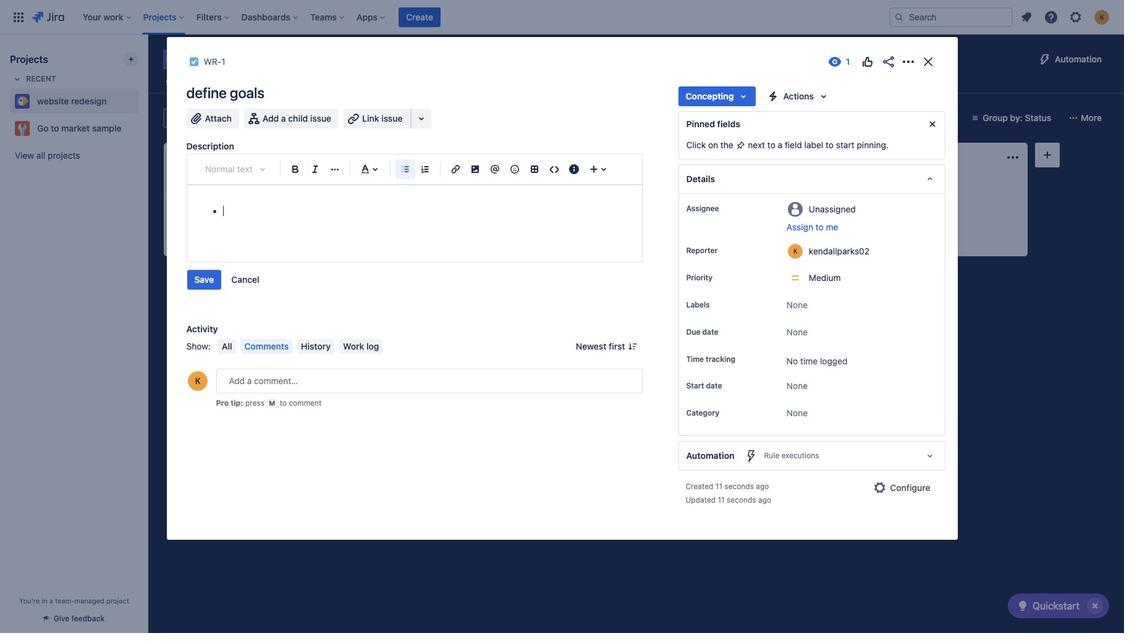 Task type: describe. For each thing, give the bounding box(es) containing it.
click on the
[[687, 140, 736, 150]]

group inside define goals dialog
[[187, 270, 267, 290]]

design 0
[[531, 152, 568, 163]]

newest first button
[[569, 339, 643, 354]]

issue inside link issue button
[[382, 113, 403, 124]]

goals inside dialog
[[230, 84, 265, 101]]

website inside "link"
[[37, 96, 69, 106]]

concepting button
[[679, 87, 756, 106]]

0 vertical spatial ago
[[756, 482, 769, 492]]

close image
[[921, 54, 936, 69]]

design
[[531, 153, 558, 161]]

0 vertical spatial 11
[[716, 482, 723, 492]]

project settings link
[[749, 72, 818, 94]]

priority pin to top. only you can see pinned fields. image
[[715, 273, 725, 283]]

cancel
[[231, 274, 259, 285]]

check image
[[1016, 599, 1031, 614]]

kendallparks02
[[809, 246, 870, 256]]

go
[[37, 123, 49, 134]]

time tracking pin to top. only you can see pinned fields. image
[[738, 355, 748, 365]]

view all projects link
[[10, 145, 138, 167]]

created
[[686, 482, 714, 492]]

concepting for concepting
[[686, 91, 734, 101]]

concepting for concepting 1
[[357, 153, 404, 161]]

assign to me
[[787, 222, 839, 232]]

due date
[[687, 328, 719, 337]]

updated
[[686, 496, 716, 505]]

activity
[[186, 324, 218, 334]]

label
[[805, 140, 824, 150]]

add a child issue button
[[244, 109, 339, 129]]

assignee
[[687, 204, 719, 213]]

dismiss quickstart image
[[1086, 597, 1105, 616]]

view all projects
[[15, 150, 80, 161]]

1 vertical spatial seconds
[[727, 496, 757, 505]]

1 horizontal spatial redesign
[[242, 51, 299, 68]]

to
[[182, 153, 192, 161]]

newest
[[576, 341, 607, 352]]

menu bar inside define goals dialog
[[216, 339, 385, 354]]

link web pages and more image
[[414, 111, 429, 126]]

work log button
[[339, 339, 383, 354]]

link
[[362, 113, 379, 124]]

rule
[[764, 452, 780, 461]]

summary
[[166, 77, 205, 88]]

1 0 from the left
[[209, 152, 215, 163]]

automation button
[[1033, 49, 1110, 69]]

next
[[748, 140, 765, 150]]

logged
[[820, 356, 848, 367]]

numbered list ⌘⇧7 image
[[418, 162, 432, 177]]

pinned
[[687, 119, 715, 129]]

fields
[[718, 119, 741, 129]]

0 for design 0
[[563, 152, 568, 163]]

project settings
[[752, 77, 816, 88]]

summary link
[[163, 72, 207, 94]]

log
[[367, 341, 379, 352]]

more formatting image
[[327, 162, 342, 177]]

field
[[785, 140, 802, 150]]

date for start date
[[706, 382, 722, 391]]

create button for to do 0
[[167, 177, 328, 197]]

info panel image
[[567, 162, 581, 177]]

no time logged
[[787, 356, 848, 367]]

comment
[[289, 399, 322, 408]]

hide message image
[[925, 117, 940, 132]]

pro
[[216, 399, 229, 408]]

description
[[186, 141, 234, 151]]

time tracking
[[687, 355, 736, 364]]

2 none from the top
[[787, 327, 808, 338]]

m
[[269, 399, 275, 407]]

reporter
[[687, 246, 718, 255]]

add a child issue
[[263, 113, 331, 124]]

code snippet image
[[547, 162, 562, 177]]

define goals inside define goals dialog
[[186, 84, 265, 101]]

medium
[[809, 273, 841, 283]]

the
[[721, 140, 734, 150]]

emoji image
[[507, 162, 522, 177]]

0 for launch 0
[[915, 152, 920, 163]]

to for market
[[51, 123, 59, 134]]

actions image
[[901, 54, 916, 69]]

tracking
[[706, 355, 736, 364]]

testing 0
[[705, 152, 746, 163]]

launch 0
[[880, 152, 920, 163]]

mention image
[[487, 162, 502, 177]]

to right m
[[280, 399, 287, 408]]

Add a comment… field
[[216, 369, 643, 394]]

1 for wr-1
[[222, 56, 225, 67]]

rule executions
[[764, 452, 820, 461]]

automation image
[[1038, 52, 1053, 67]]

no
[[787, 356, 798, 367]]

all
[[222, 341, 232, 352]]

market
[[61, 123, 90, 134]]

category
[[687, 409, 720, 418]]

copy link to issue image
[[223, 56, 233, 66]]

add
[[263, 113, 279, 124]]

do
[[194, 153, 204, 161]]

reporter pin to top. only you can see pinned fields. image
[[721, 246, 730, 256]]

child
[[288, 113, 308, 124]]

a for you're in a team-managed project
[[49, 597, 53, 605]]

define goals dialog
[[167, 37, 958, 541]]

configure
[[891, 483, 931, 494]]

Description - Main content area, start typing to enter text. text field
[[208, 204, 621, 241]]

tip:
[[231, 399, 243, 408]]

comments
[[245, 341, 289, 352]]

in
[[42, 597, 47, 605]]

project
[[752, 77, 781, 88]]

link issue button
[[344, 109, 411, 129]]

give
[[54, 615, 69, 624]]

time
[[687, 355, 704, 364]]

1 horizontal spatial define
[[349, 185, 374, 195]]

details
[[687, 174, 715, 184]]

search image
[[895, 12, 905, 22]]

bullet list ⌘⇧8 image
[[398, 162, 413, 177]]

projects
[[10, 54, 48, 65]]

you're
[[19, 597, 40, 605]]

save
[[194, 274, 214, 285]]



Task type: locate. For each thing, give the bounding box(es) containing it.
1 vertical spatial define
[[349, 185, 374, 195]]

add people image
[[318, 111, 333, 126]]

0 right launch
[[915, 152, 920, 163]]

0 horizontal spatial website
[[37, 96, 69, 106]]

1 none from the top
[[787, 300, 808, 310]]

0 horizontal spatial define
[[186, 84, 227, 101]]

work log
[[343, 341, 379, 352]]

to
[[51, 123, 59, 134], [768, 140, 776, 150], [826, 140, 834, 150], [816, 222, 824, 232], [280, 399, 287, 408]]

created 11 seconds ago updated 11 seconds ago
[[686, 482, 772, 505]]

1 horizontal spatial define goals
[[349, 185, 397, 195]]

1 vertical spatial concepting
[[357, 153, 404, 161]]

create
[[406, 11, 433, 22], [187, 182, 214, 193], [535, 182, 563, 193], [710, 182, 737, 193]]

issue right child
[[310, 113, 331, 124]]

0 vertical spatial date
[[703, 328, 719, 337]]

11 right created
[[716, 482, 723, 492]]

primary element
[[7, 0, 880, 34]]

automation right automation "image"
[[1055, 54, 1102, 64]]

0 horizontal spatial issue
[[310, 113, 331, 124]]

wr-
[[204, 56, 222, 67]]

Search field
[[890, 7, 1013, 27]]

a right add
[[281, 113, 286, 124]]

0 horizontal spatial a
[[49, 597, 53, 605]]

automation element
[[679, 442, 946, 471]]

3 0 from the left
[[741, 152, 746, 163]]

0 vertical spatial website
[[188, 51, 239, 68]]

concepting up 'bullet list ⌘⇧8' icon
[[357, 153, 404, 161]]

1 inside define goals dialog
[[222, 56, 225, 67]]

go to market sample link
[[10, 116, 134, 141]]

pro tip: press m to comment
[[216, 399, 322, 408]]

italic ⌘i image
[[308, 162, 322, 177]]

0 horizontal spatial 1
[[222, 56, 225, 67]]

concepting
[[686, 91, 734, 101], [357, 153, 404, 161]]

0 vertical spatial concepting
[[686, 91, 734, 101]]

1 vertical spatial 1
[[409, 152, 413, 163]]

to left me on the right of page
[[816, 222, 824, 232]]

view
[[15, 150, 34, 161]]

start
[[836, 140, 855, 150]]

goals down concepting 1
[[376, 185, 397, 195]]

you're in a team-managed project
[[19, 597, 129, 605]]

jira image
[[32, 10, 64, 24], [32, 10, 64, 24]]

tab list containing summary
[[156, 72, 826, 94]]

none
[[787, 300, 808, 310], [787, 327, 808, 338], [787, 381, 808, 392], [787, 408, 808, 419]]

1 horizontal spatial issue
[[382, 113, 403, 124]]

1 for concepting 1
[[409, 152, 413, 163]]

assign
[[787, 222, 814, 232]]

0 for testing 0
[[741, 152, 746, 163]]

projects
[[48, 150, 80, 161]]

comments button
[[241, 339, 293, 354]]

define inside dialog
[[186, 84, 227, 101]]

issue right link
[[382, 113, 403, 124]]

due
[[687, 328, 701, 337]]

0 down description in the top left of the page
[[209, 152, 215, 163]]

2 0 from the left
[[563, 152, 568, 163]]

0 vertical spatial a
[[281, 113, 286, 124]]

create button inside primary element
[[399, 7, 441, 27]]

newest first
[[576, 341, 625, 352]]

group
[[187, 270, 267, 290]]

automation inside define goals dialog
[[687, 451, 735, 461]]

create inside primary element
[[406, 11, 433, 22]]

to for me
[[816, 222, 824, 232]]

group containing save
[[187, 270, 267, 290]]

attach button
[[186, 109, 239, 129]]

first
[[609, 341, 625, 352]]

link issue
[[362, 113, 403, 124]]

cancel button
[[224, 270, 267, 290]]

2 horizontal spatial a
[[778, 140, 783, 150]]

next to a field label to start pinning.
[[746, 140, 889, 150]]

history button
[[297, 339, 334, 354]]

to do 0
[[182, 152, 215, 163]]

menu bar
[[216, 339, 385, 354]]

0 horizontal spatial concepting
[[357, 153, 404, 161]]

website redesign link
[[10, 89, 134, 114]]

pinned fields
[[687, 119, 741, 129]]

date left due date pin to top. only you can see pinned fields. icon
[[703, 328, 719, 337]]

goals up add
[[230, 84, 265, 101]]

due date pin to top. only you can see pinned fields. image
[[721, 328, 731, 338]]

1 vertical spatial automation
[[687, 451, 735, 461]]

website
[[188, 51, 239, 68], [37, 96, 69, 106]]

create banner
[[0, 0, 1125, 35]]

none down no
[[787, 381, 808, 392]]

collapse recent projects image
[[10, 72, 25, 87]]

redesign up go to market sample
[[71, 96, 107, 106]]

executions
[[782, 452, 820, 461]]

to for a
[[768, 140, 776, 150]]

1 horizontal spatial a
[[281, 113, 286, 124]]

1 horizontal spatial automation
[[1055, 54, 1102, 64]]

define goals up attach
[[186, 84, 265, 101]]

task image
[[189, 57, 199, 67]]

0 vertical spatial define goals
[[186, 84, 265, 101]]

unassigned
[[809, 204, 856, 214]]

table image
[[527, 162, 542, 177]]

2 vertical spatial a
[[49, 597, 53, 605]]

none up no
[[787, 327, 808, 338]]

vote options: no one has voted for this issue yet. image
[[860, 54, 875, 69]]

0 vertical spatial website redesign
[[188, 51, 299, 68]]

1 vertical spatial website redesign
[[37, 96, 107, 106]]

more information about this user image
[[788, 244, 803, 259]]

to inside button
[[816, 222, 824, 232]]

1 horizontal spatial website redesign
[[188, 51, 299, 68]]

0 horizontal spatial redesign
[[71, 96, 107, 106]]

0 horizontal spatial website redesign
[[37, 96, 107, 106]]

1 vertical spatial 11
[[718, 496, 725, 505]]

project
[[106, 597, 129, 605]]

testing
[[705, 153, 736, 161]]

pinning.
[[857, 140, 889, 150]]

time
[[801, 356, 818, 367]]

Search board text field
[[164, 109, 258, 127]]

quickstart button
[[1008, 594, 1110, 619]]

4 none from the top
[[787, 408, 808, 419]]

sample
[[92, 123, 122, 134]]

assign to me button
[[787, 221, 933, 234]]

start
[[687, 382, 704, 391]]

11
[[716, 482, 723, 492], [718, 496, 725, 505]]

1 horizontal spatial concepting
[[686, 91, 734, 101]]

add image, video, or file image
[[468, 162, 483, 177]]

a left field
[[778, 140, 783, 150]]

a
[[281, 113, 286, 124], [778, 140, 783, 150], [49, 597, 53, 605]]

1 vertical spatial date
[[706, 382, 722, 391]]

create column image
[[1041, 148, 1055, 163]]

website redesign inside "link"
[[37, 96, 107, 106]]

1 vertical spatial website
[[37, 96, 69, 106]]

website redesign
[[188, 51, 299, 68], [37, 96, 107, 106]]

automation up created
[[687, 451, 735, 461]]

date right start
[[706, 382, 722, 391]]

bold ⌘b image
[[288, 162, 303, 177]]

4 0 from the left
[[915, 152, 920, 163]]

quickstart
[[1033, 601, 1080, 612]]

1 horizontal spatial goals
[[376, 185, 397, 195]]

me
[[826, 222, 839, 232]]

save button
[[187, 270, 221, 290]]

2 issue from the left
[[382, 113, 403, 124]]

recent
[[26, 74, 56, 83]]

1 vertical spatial goals
[[376, 185, 397, 195]]

concepting up the pinned fields
[[686, 91, 734, 101]]

define up "search board" text field
[[186, 84, 227, 101]]

history
[[301, 341, 331, 352]]

click
[[687, 140, 706, 150]]

menu bar containing all
[[216, 339, 385, 354]]

11 right updated
[[718, 496, 725, 505]]

a right the in
[[49, 597, 53, 605]]

1 issue from the left
[[310, 113, 331, 124]]

to right go
[[51, 123, 59, 134]]

0 vertical spatial automation
[[1055, 54, 1102, 64]]

on
[[709, 140, 719, 150]]

seconds right created
[[725, 482, 754, 492]]

1 vertical spatial redesign
[[71, 96, 107, 106]]

1 left numbered list ⌘⇧7 image
[[409, 152, 413, 163]]

give feedback
[[54, 615, 105, 624]]

wr-1
[[204, 56, 225, 67]]

link image
[[448, 162, 463, 177]]

start date
[[687, 382, 722, 391]]

define down concepting 1
[[349, 185, 374, 195]]

to left start
[[826, 140, 834, 150]]

0 horizontal spatial goals
[[230, 84, 265, 101]]

0
[[209, 152, 215, 163], [563, 152, 568, 163], [741, 152, 746, 163], [915, 152, 920, 163]]

1 vertical spatial ago
[[759, 496, 772, 505]]

actions
[[784, 91, 814, 101]]

tab
[[217, 72, 246, 94]]

give feedback button
[[36, 609, 112, 629]]

0 vertical spatial redesign
[[242, 51, 299, 68]]

1 right task "image"
[[222, 56, 225, 67]]

configure link
[[868, 479, 938, 499]]

1 horizontal spatial website
[[188, 51, 239, 68]]

concepting inside dropdown button
[[686, 91, 734, 101]]

automation inside button
[[1055, 54, 1102, 64]]

date
[[703, 328, 719, 337], [706, 382, 722, 391]]

a inside button
[[281, 113, 286, 124]]

define
[[186, 84, 227, 101], [349, 185, 374, 195]]

date for due date
[[703, 328, 719, 337]]

redesign inside "link"
[[71, 96, 107, 106]]

1 vertical spatial a
[[778, 140, 783, 150]]

seconds right updated
[[727, 496, 757, 505]]

0 horizontal spatial define goals
[[186, 84, 265, 101]]

0 right 'testing'
[[741, 152, 746, 163]]

priority
[[687, 273, 713, 283]]

tab list
[[156, 72, 826, 94]]

0 horizontal spatial automation
[[687, 451, 735, 461]]

3 none from the top
[[787, 381, 808, 392]]

create button for design 0
[[516, 177, 676, 197]]

attach
[[205, 113, 232, 124]]

define goals down concepting 1
[[349, 185, 397, 195]]

team-
[[55, 597, 74, 605]]

1 vertical spatial define goals
[[349, 185, 397, 195]]

1 horizontal spatial 1
[[409, 152, 413, 163]]

0 vertical spatial goals
[[230, 84, 265, 101]]

1
[[222, 56, 225, 67], [409, 152, 413, 163]]

to right next
[[768, 140, 776, 150]]

labels
[[687, 300, 710, 310]]

details element
[[679, 164, 946, 194]]

0 vertical spatial 1
[[222, 56, 225, 67]]

actions button
[[761, 87, 837, 106]]

go to market sample
[[37, 123, 122, 134]]

0 vertical spatial define
[[186, 84, 227, 101]]

0 vertical spatial seconds
[[725, 482, 754, 492]]

concepting inside concepting 1
[[357, 153, 404, 161]]

wr-1 link
[[204, 54, 225, 69]]

a for next to a field label to start pinning.
[[778, 140, 783, 150]]

redesign right copy link to issue image
[[242, 51, 299, 68]]

managed
[[74, 597, 104, 605]]

0 right code snippet image
[[563, 152, 568, 163]]

none down 'more information about this user' icon
[[787, 300, 808, 310]]

create button for testing 0
[[690, 177, 851, 197]]

feedback
[[71, 615, 105, 624]]

all button
[[218, 339, 236, 354]]

launch
[[880, 153, 910, 161]]

issue inside add a child issue button
[[310, 113, 331, 124]]

none up executions
[[787, 408, 808, 419]]

settings
[[783, 77, 816, 88]]



Task type: vqa. For each thing, say whether or not it's contained in the screenshot.
CLICK ON THE
yes



